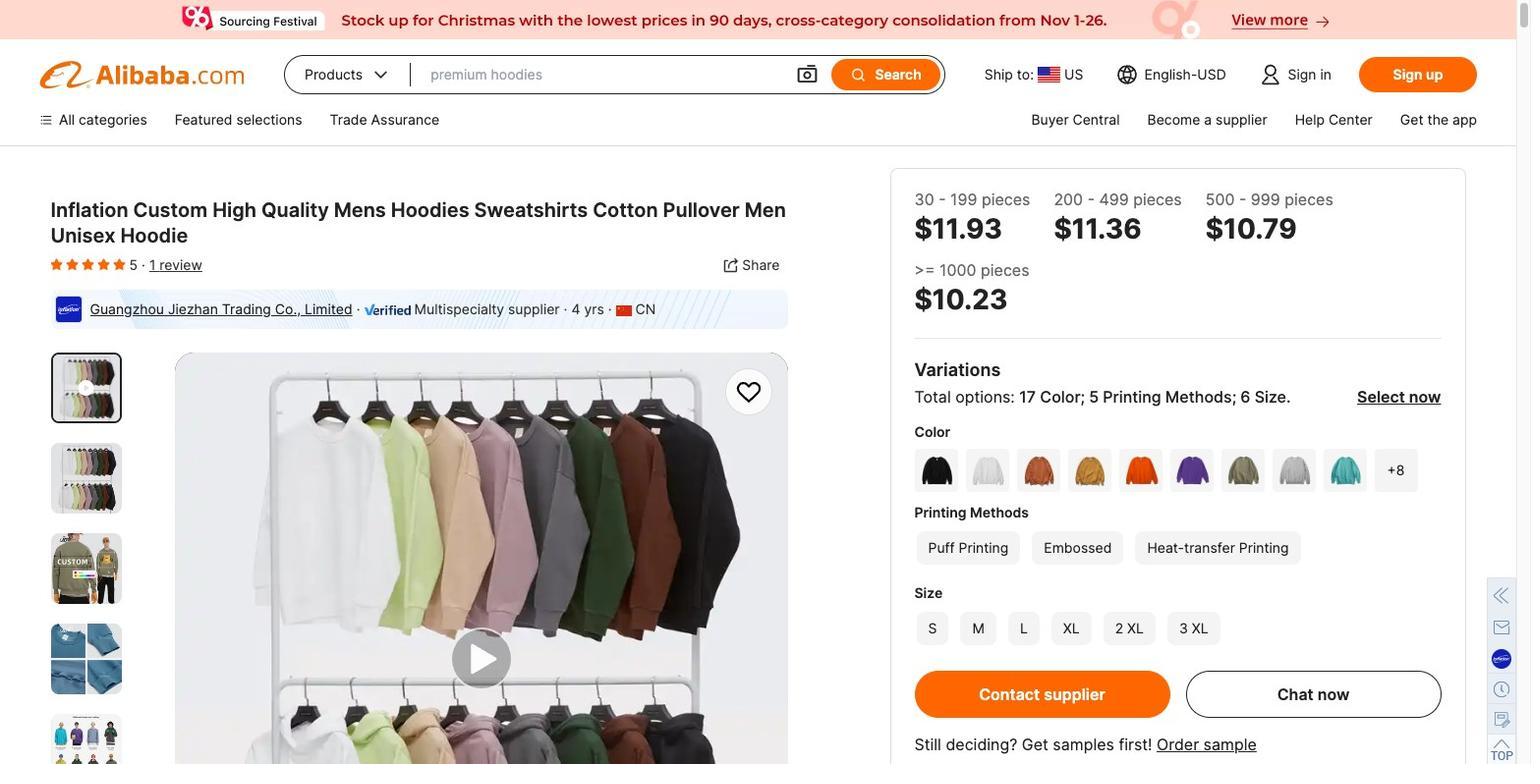 Task type: describe. For each thing, give the bounding box(es) containing it.
pullover
[[663, 199, 740, 222]]

all
[[59, 111, 75, 128]]

products 
[[305, 65, 391, 85]]

3 xl
[[1179, 620, 1208, 637]]

samples
[[1053, 735, 1114, 755]]

up
[[1426, 66, 1443, 83]]

>=
[[914, 260, 935, 280]]

chat now
[[1277, 685, 1350, 705]]

buyer central
[[1031, 111, 1120, 128]]

to:
[[1017, 66, 1034, 83]]

become a supplier
[[1147, 111, 1267, 128]]

the
[[1427, 111, 1449, 128]]

in
[[1320, 66, 1332, 83]]

2 ; from the left
[[1232, 387, 1237, 407]]

2 xl link
[[1101, 610, 1158, 648]]

trading
[[222, 301, 271, 317]]

printing methods
[[914, 504, 1029, 521]]

sign for sign up
[[1393, 66, 1423, 83]]

english-
[[1144, 66, 1197, 83]]

0 horizontal spatial methods
[[970, 504, 1029, 521]]

xl for 2 xl
[[1127, 620, 1144, 637]]

supplier for multispecialty supplier
[[508, 301, 560, 317]]

2 horizontal spatial supplier
[[1216, 111, 1267, 128]]

30
[[914, 190, 934, 209]]

499
[[1099, 190, 1129, 209]]

company logo image
[[55, 296, 82, 323]]

xl link
[[1049, 610, 1093, 648]]

1000
[[940, 260, 976, 280]]

- for $11.36
[[1088, 190, 1095, 209]]

co.,
[[275, 301, 301, 317]]

yrs
[[584, 301, 604, 317]]

4
[[571, 301, 580, 317]]

usd
[[1197, 66, 1226, 83]]

quality
[[261, 199, 329, 222]]

pieces for $11.36
[[1133, 190, 1182, 209]]

order sample link
[[1157, 735, 1257, 755]]

featured selections
[[175, 111, 302, 128]]

hoodie
[[120, 224, 188, 248]]

now for select now
[[1409, 387, 1441, 407]]

chat now button
[[1186, 671, 1441, 718]]

men
[[745, 199, 786, 222]]

variations
[[914, 360, 1001, 380]]

ship
[[985, 66, 1013, 83]]

supplier for contact supplier
[[1044, 685, 1105, 705]]

puff printing link
[[914, 530, 1022, 567]]

cn
[[635, 301, 656, 317]]

contact supplier button
[[914, 671, 1170, 718]]

featured
[[175, 111, 232, 128]]

cotton
[[593, 199, 658, 222]]

play fill image
[[78, 378, 94, 398]]

>= 1000 pieces $10.23
[[914, 260, 1029, 316]]

select now
[[1357, 387, 1441, 407]]

- for $10.79
[[1239, 190, 1246, 209]]

1 horizontal spatial size
[[1255, 387, 1286, 407]]

s link
[[914, 610, 951, 648]]

+
[[1387, 462, 1396, 479]]

embossed link
[[1030, 530, 1126, 567]]

l
[[1020, 620, 1028, 637]]

mens
[[334, 199, 386, 222]]

still
[[914, 735, 941, 755]]

products
[[305, 66, 363, 83]]

contact
[[979, 685, 1040, 705]]

0 vertical spatial methods
[[1165, 387, 1232, 407]]

1 horizontal spatial 5
[[1089, 387, 1099, 407]]

sign in
[[1288, 66, 1332, 83]]

1 vertical spatial size
[[914, 585, 943, 601]]

premium hoodies text field
[[431, 57, 776, 92]]

17
[[1019, 387, 1036, 407]]

s
[[928, 620, 937, 637]]

heat-transfer printing
[[1147, 540, 1289, 556]]

puff printing
[[928, 540, 1009, 556]]

help
[[1295, 111, 1325, 128]]

$10.23
[[914, 283, 1008, 316]]

a
[[1204, 111, 1212, 128]]

1 review
[[149, 256, 202, 273]]

jiezhan
[[168, 301, 218, 317]]

m
[[972, 620, 985, 637]]

still deciding? get samples first! order sample
[[914, 735, 1257, 755]]

$10.79
[[1206, 212, 1297, 246]]

multispecialty
[[414, 301, 504, 317]]

xl for 3 xl
[[1192, 620, 1208, 637]]

center
[[1329, 111, 1373, 128]]

order
[[1157, 735, 1199, 755]]

guangzhou jiezhan trading co., limited
[[90, 301, 352, 317]]

hoodies
[[391, 199, 469, 222]]

select
[[1357, 387, 1405, 407]]



Task type: locate. For each thing, give the bounding box(es) containing it.
sign left up
[[1393, 66, 1423, 83]]

favorite image
[[734, 377, 763, 407]]

size up s
[[914, 585, 943, 601]]

1 horizontal spatial methods
[[1165, 387, 1232, 407]]

; left 6
[[1232, 387, 1237, 407]]

get left samples
[[1022, 735, 1048, 755]]

selections
[[236, 111, 302, 128]]

sign for sign in
[[1288, 66, 1316, 83]]

share
[[742, 256, 780, 273]]

assurance
[[371, 111, 439, 128]]

become
[[1147, 111, 1200, 128]]

sign up
[[1393, 66, 1443, 83]]

0 horizontal spatial color
[[914, 424, 950, 440]]

inflation custom high quality mens hoodies sweatshirts cotton pullover men unisex hoodie
[[51, 199, 786, 248]]

3
[[1179, 620, 1188, 637]]

5 right the 17
[[1089, 387, 1099, 407]]

sweatshirts
[[474, 199, 588, 222]]

1 - from the left
[[939, 190, 946, 209]]

0 vertical spatial 5
[[129, 256, 138, 273]]

5 left 1 at left
[[129, 256, 138, 273]]

2 xl from the left
[[1127, 620, 1144, 637]]

1 vertical spatial methods
[[970, 504, 1029, 521]]

1 horizontal spatial supplier
[[1044, 685, 1105, 705]]

methods
[[1165, 387, 1232, 407], [970, 504, 1029, 521]]

1 vertical spatial color
[[914, 424, 950, 440]]

; right the 17
[[1081, 387, 1085, 407]]

color right the 17
[[1040, 387, 1081, 407]]

2 sign from the left
[[1393, 66, 1423, 83]]

6
[[1240, 387, 1250, 407]]

supplier up samples
[[1044, 685, 1105, 705]]

guangzhou
[[90, 301, 164, 317]]

1 horizontal spatial xl
[[1127, 620, 1144, 637]]

0 vertical spatial size
[[1255, 387, 1286, 407]]

1 ; from the left
[[1081, 387, 1085, 407]]


[[796, 63, 819, 86]]

3 xl from the left
[[1192, 620, 1208, 637]]

select now link
[[1357, 387, 1441, 407]]

sign
[[1288, 66, 1316, 83], [1393, 66, 1423, 83]]

1 sign from the left
[[1288, 66, 1316, 83]]

0 horizontal spatial 5
[[129, 256, 138, 273]]

- for $11.93
[[939, 190, 946, 209]]

now inside button
[[1318, 685, 1350, 705]]

l link
[[1006, 610, 1041, 648]]

xl right l
[[1063, 620, 1080, 637]]

2 horizontal spatial xl
[[1192, 620, 1208, 637]]

pieces right 499
[[1133, 190, 1182, 209]]

favorites filling image
[[51, 256, 62, 272], [66, 256, 78, 272], [66, 256, 78, 272], [82, 256, 94, 272]]

size right 6
[[1255, 387, 1286, 407]]

3 xl link
[[1165, 610, 1222, 648]]

1 horizontal spatial -
[[1088, 190, 1095, 209]]

pieces right the 999
[[1285, 190, 1333, 209]]

pieces for $10.79
[[1285, 190, 1333, 209]]

- right 200
[[1088, 190, 1095, 209]]

0 horizontal spatial sign
[[1288, 66, 1316, 83]]

1 vertical spatial now
[[1318, 685, 1350, 705]]

supplier right a
[[1216, 111, 1267, 128]]

0 horizontal spatial now
[[1318, 685, 1350, 705]]

methods up puff printing
[[970, 504, 1029, 521]]


[[849, 66, 867, 84]]

central
[[1073, 111, 1120, 128]]

 search
[[849, 66, 922, 84]]

categories
[[79, 111, 147, 128]]

pieces for $11.93
[[982, 190, 1030, 209]]

1 horizontal spatial now
[[1409, 387, 1441, 407]]

now for chat now
[[1318, 685, 1350, 705]]

all categories
[[59, 111, 147, 128]]

favorites filling image
[[51, 256, 62, 272], [82, 256, 94, 272], [98, 256, 110, 272], [98, 256, 110, 272], [114, 256, 125, 272], [114, 256, 125, 272]]

1 xl from the left
[[1063, 620, 1080, 637]]

transfer
[[1184, 540, 1235, 556]]

pieces inside '30 - 199 pieces $11.93'
[[982, 190, 1030, 209]]

1 horizontal spatial sign
[[1393, 66, 1423, 83]]

199
[[950, 190, 977, 209]]

us
[[1064, 66, 1083, 83]]

- inside 500 - 999 pieces $10.79
[[1239, 190, 1246, 209]]

- right 30
[[939, 190, 946, 209]]

review
[[160, 256, 202, 273]]

get
[[1400, 111, 1424, 128], [1022, 735, 1048, 755]]

2 xl
[[1115, 620, 1144, 637]]

3 - from the left
[[1239, 190, 1246, 209]]

0 horizontal spatial ;
[[1081, 387, 1085, 407]]

0 vertical spatial get
[[1400, 111, 1424, 128]]

0 horizontal spatial get
[[1022, 735, 1048, 755]]

supplier left the 4
[[508, 301, 560, 317]]

0 horizontal spatial size
[[914, 585, 943, 601]]

2 vertical spatial supplier
[[1044, 685, 1105, 705]]

now right chat
[[1318, 685, 1350, 705]]

0 horizontal spatial -
[[939, 190, 946, 209]]

200 - 499 pieces $11.36
[[1054, 190, 1182, 246]]

pieces right 1000
[[981, 260, 1029, 280]]

pieces inside >= 1000 pieces $10.23
[[981, 260, 1029, 280]]

inflation
[[51, 199, 128, 222]]

search
[[875, 66, 922, 83]]

0 vertical spatial supplier
[[1216, 111, 1267, 128]]

contact supplier
[[979, 685, 1105, 705]]

high
[[212, 199, 257, 222]]

pieces inside 500 - 999 pieces $10.79
[[1285, 190, 1333, 209]]

0 horizontal spatial xl
[[1063, 620, 1080, 637]]

200
[[1054, 190, 1083, 209]]

chat
[[1277, 685, 1314, 705]]

heat-transfer printing link
[[1133, 530, 1303, 567]]

0 vertical spatial color
[[1040, 387, 1081, 407]]

1 vertical spatial get
[[1022, 735, 1048, 755]]

0 vertical spatial now
[[1409, 387, 1441, 407]]

help center
[[1295, 111, 1373, 128]]

get the app
[[1400, 111, 1477, 128]]

0 horizontal spatial supplier
[[508, 301, 560, 317]]

supplier inside button
[[1044, 685, 1105, 705]]

buyer
[[1031, 111, 1069, 128]]

embossed
[[1044, 540, 1112, 556]]

2 horizontal spatial -
[[1239, 190, 1246, 209]]

puff
[[928, 540, 955, 556]]

total
[[914, 387, 951, 407]]

1
[[149, 256, 156, 273]]

heat-
[[1147, 540, 1184, 556]]

pieces right 199
[[982, 190, 1030, 209]]

pieces
[[982, 190, 1030, 209], [1133, 190, 1182, 209], [1285, 190, 1333, 209], [981, 260, 1029, 280]]

guangzhou jiezhan trading co., limited link
[[90, 301, 352, 317]]

pieces inside 200 - 499 pieces $11.36
[[1133, 190, 1182, 209]]

multispecialty supplier
[[414, 301, 560, 317]]

4 yrs
[[571, 301, 604, 317]]

sign left in
[[1288, 66, 1316, 83]]

2
[[1115, 620, 1123, 637]]

now right select
[[1409, 387, 1441, 407]]

- right "500"
[[1239, 190, 1246, 209]]

- inside '30 - 199 pieces $11.93'
[[939, 190, 946, 209]]

get left the
[[1400, 111, 1424, 128]]

999
[[1251, 190, 1280, 209]]

xl right 2
[[1127, 620, 1144, 637]]

methods left 6
[[1165, 387, 1232, 407]]

m link
[[959, 610, 998, 648]]

1 horizontal spatial get
[[1400, 111, 1424, 128]]

1 vertical spatial 5
[[1089, 387, 1099, 407]]

xl right 3
[[1192, 620, 1208, 637]]

limited
[[305, 301, 352, 317]]

unisex
[[51, 224, 115, 248]]

2 - from the left
[[1088, 190, 1095, 209]]

trade assurance
[[330, 111, 439, 128]]

custom
[[133, 199, 208, 222]]

- inside 200 - 499 pieces $11.36
[[1088, 190, 1095, 209]]

+ 8
[[1387, 462, 1405, 479]]

sample
[[1203, 735, 1257, 755]]

trade
[[330, 111, 367, 128]]

1 horizontal spatial ;
[[1232, 387, 1237, 407]]

color
[[1040, 387, 1081, 407], [914, 424, 950, 440]]

color down the total
[[914, 424, 950, 440]]


[[371, 65, 391, 85]]

1 vertical spatial supplier
[[508, 301, 560, 317]]

printing
[[1103, 387, 1161, 407], [914, 504, 967, 521], [959, 540, 1009, 556], [1239, 540, 1289, 556]]

.
[[1286, 387, 1291, 407]]

1 horizontal spatial color
[[1040, 387, 1081, 407]]

app
[[1453, 111, 1477, 128]]

deciding?
[[946, 735, 1017, 755]]

english-usd
[[1144, 66, 1226, 83]]



Task type: vqa. For each thing, say whether or not it's contained in the screenshot.


